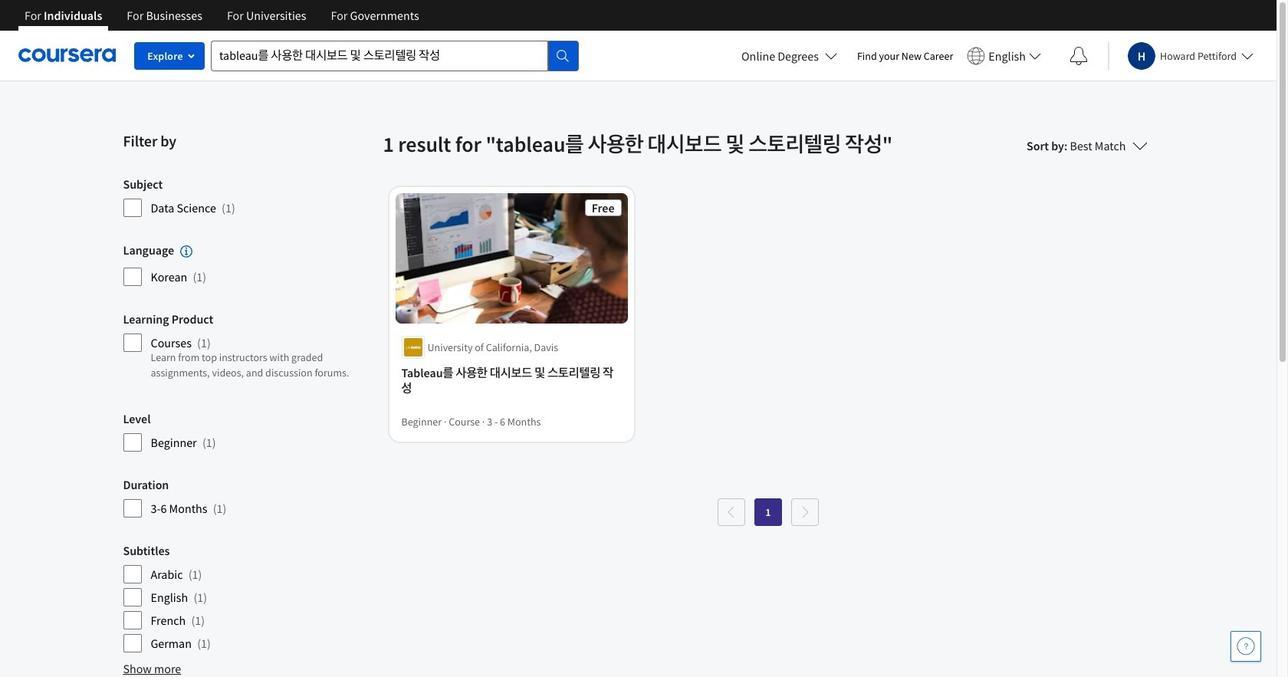 Task type: vqa. For each thing, say whether or not it's contained in the screenshot.
studies
no



Task type: locate. For each thing, give the bounding box(es) containing it.
What do you want to learn? text field
[[211, 40, 549, 71]]

5 group from the top
[[123, 477, 374, 519]]

information about this filter group image
[[180, 246, 193, 258]]

banner navigation
[[12, 0, 432, 42]]

6 group from the top
[[123, 543, 374, 654]]

4 group from the top
[[123, 411, 374, 453]]

3 group from the top
[[123, 312, 374, 387]]

group
[[123, 176, 374, 218], [123, 242, 374, 287], [123, 312, 374, 387], [123, 411, 374, 453], [123, 477, 374, 519], [123, 543, 374, 654]]

1 group from the top
[[123, 176, 374, 218]]

None search field
[[211, 40, 579, 71]]



Task type: describe. For each thing, give the bounding box(es) containing it.
2 group from the top
[[123, 242, 374, 287]]

help center image
[[1237, 638, 1256, 656]]

coursera image
[[18, 43, 116, 68]]



